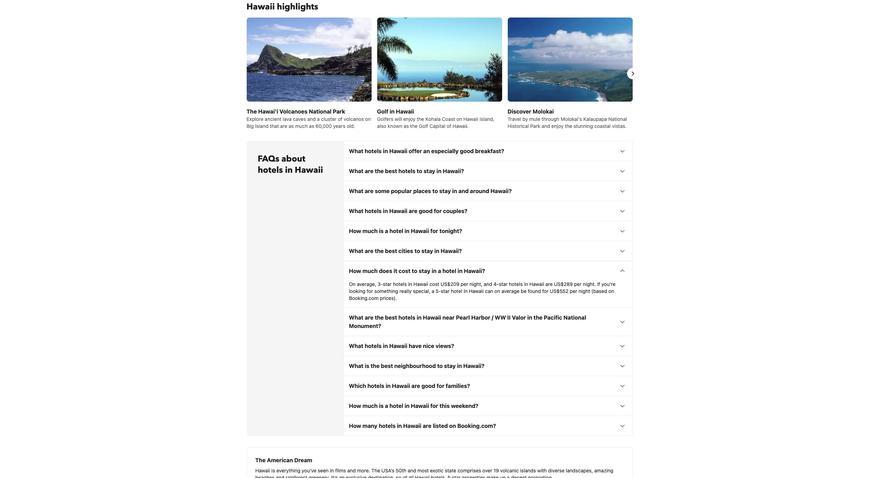 Task type: locate. For each thing, give the bounding box(es) containing it.
1 horizontal spatial enjoy
[[551, 123, 564, 129]]

to for neighbourhood
[[437, 363, 443, 369]]

for left couples?
[[434, 208, 442, 214]]

(based
[[591, 288, 607, 294]]

3 how from the top
[[349, 403, 361, 410]]

hotels inside what hotels in hawaii are good for couples? 'dropdown button'
[[365, 208, 382, 214]]

much for how much is a hotel in hawaii for tonight?
[[363, 228, 378, 234]]

in left have
[[383, 343, 388, 349]]

national up vistas.
[[608, 116, 627, 122]]

1 horizontal spatial of
[[403, 475, 407, 479]]

what inside dropdown button
[[349, 363, 363, 369]]

as right known
[[404, 123, 409, 129]]

star right 5
[[452, 475, 461, 479]]

national inside what are the best hotels in hawaii near pearl harbor / ww ii valor in the pacific national monument?
[[564, 315, 586, 321]]

are inside the hawai'i volcanoes national park explore ancient lava caves and a cluster of volcanos on big island that are as much as 60,000 years old.
[[280, 123, 287, 129]]

hawaii? up the which hotels in hawaii are good for families? dropdown button
[[463, 363, 485, 369]]

what inside what are the best hotels in hawaii near pearl harbor / ww ii valor in the pacific national monument?
[[349, 315, 363, 321]]

and right "caves"
[[307, 116, 316, 122]]

on
[[365, 116, 371, 122], [456, 116, 462, 122], [495, 288, 500, 294], [608, 288, 614, 294], [449, 423, 456, 430]]

is inside dropdown button
[[379, 228, 384, 234]]

some
[[375, 188, 390, 194]]

greenery.
[[309, 475, 330, 479]]

how many hotels in hawaii are listed on booking.com?
[[349, 423, 496, 430]]

a
[[317, 116, 320, 122], [385, 228, 388, 234], [438, 268, 441, 274], [432, 288, 434, 294], [385, 403, 388, 410], [507, 475, 510, 479]]

discover molokai image
[[508, 18, 633, 142]]

so
[[396, 475, 401, 479]]

night,
[[470, 281, 482, 287]]

how much is a hotel in hawaii for this weekend?
[[349, 403, 478, 410]]

of
[[338, 116, 342, 122], [447, 123, 451, 129], [403, 475, 407, 479]]

what for what are the best hotels to stay in hawaii?
[[349, 168, 363, 174]]

of inside the hawai'i volcanoes national park explore ancient lava caves and a cluster of volcanos on big island that are as much as 60,000 years old.
[[338, 116, 342, 122]]

in down especially
[[437, 168, 441, 174]]

2 vertical spatial the
[[371, 468, 380, 474]]

the
[[417, 116, 424, 122], [410, 123, 418, 129], [565, 123, 572, 129], [375, 168, 384, 174], [375, 248, 384, 254], [375, 315, 384, 321], [534, 315, 543, 321], [371, 363, 380, 369]]

1 horizontal spatial an
[[423, 148, 430, 154]]

5 what from the top
[[349, 248, 363, 254]]

in inside "dropdown button"
[[452, 188, 457, 194]]

to for places
[[432, 188, 438, 194]]

1 vertical spatial good
[[419, 208, 433, 214]]

0 horizontal spatial park
[[333, 108, 345, 115]]

what are the best hotels in hawaii near pearl harbor / ww ii valor in the pacific national monument? button
[[343, 308, 632, 336]]

1 vertical spatial enjoy
[[551, 123, 564, 129]]

as down the lava on the left
[[289, 123, 294, 129]]

0 vertical spatial of
[[338, 116, 342, 122]]

booking.com
[[349, 295, 379, 301]]

the hawai'i volcanoes national park explore ancient lava caves and a cluster of volcanos on big island that are as much as 60,000 years old.
[[247, 108, 371, 129]]

popular
[[391, 188, 412, 194]]

hawaii? for what are the best cities to stay in hawaii?
[[441, 248, 462, 254]]

to for cities
[[415, 248, 420, 254]]

travel
[[508, 116, 521, 122]]

4 how from the top
[[349, 423, 361, 430]]

1 what from the top
[[349, 148, 363, 154]]

on down 4-
[[495, 288, 500, 294]]

6 what from the top
[[349, 315, 363, 321]]

how for how much is a hotel in hawaii for this weekend?
[[349, 403, 361, 410]]

2 horizontal spatial of
[[447, 123, 451, 129]]

golf down kohala
[[419, 123, 428, 129]]

in up it's
[[330, 468, 334, 474]]

park up cluster
[[333, 108, 345, 115]]

2 horizontal spatial as
[[404, 123, 409, 129]]

the left kohala
[[417, 116, 424, 122]]

1 how from the top
[[349, 228, 361, 234]]

as left 60,000
[[309, 123, 314, 129]]

what for what hotels in hawaii have nice views?
[[349, 343, 363, 349]]

hotels inside what hotels in hawaii offer an especially good breakfast? 'dropdown button'
[[365, 148, 382, 154]]

us$209
[[441, 281, 459, 287]]

hawaii? for what is the best neighbourhood to stay in hawaii?
[[463, 363, 485, 369]]

how inside dropdown button
[[349, 403, 361, 410]]

what are the best hotels to stay in hawaii? button
[[343, 161, 632, 181]]

4-
[[494, 281, 499, 287]]

1 vertical spatial cost
[[430, 281, 439, 287]]

in inside the faqs about hotels in hawaii
[[285, 165, 293, 176]]

the
[[247, 108, 257, 115], [255, 458, 266, 464], [371, 468, 380, 474]]

park down "mule"
[[530, 123, 540, 129]]

on inside golf in hawaii golfers will enjoy the kohala coast on hawaii island, also known as the golf capital of hawaii.
[[456, 116, 462, 122]]

national right the pacific
[[564, 315, 586, 321]]

a up what are the best cities to stay in hawaii?
[[385, 228, 388, 234]]

1 vertical spatial park
[[530, 123, 540, 129]]

an inside hawaii is everything you've seen in films and more. the usa's 50th and most exotic state comprises over 19 volcanic islands with diverse landscapes, amazing beaches and rainforest greenery. it's an exclusive destination, so of all hawaii hotels, 5 star properties make up a decent proportion.
[[339, 475, 345, 479]]

2 what from the top
[[349, 168, 363, 174]]

3 what from the top
[[349, 188, 363, 194]]

8 what from the top
[[349, 363, 363, 369]]

hawaii
[[247, 1, 275, 13], [396, 108, 414, 115], [463, 116, 478, 122], [389, 148, 407, 154], [295, 165, 323, 176], [389, 208, 407, 214], [411, 228, 429, 234], [413, 281, 428, 287], [529, 281, 544, 287], [469, 288, 484, 294], [423, 315, 441, 321], [389, 343, 407, 349], [392, 383, 410, 390], [411, 403, 429, 410], [403, 423, 421, 430], [255, 468, 270, 474], [415, 475, 430, 479]]

stay up couples?
[[439, 188, 451, 194]]

on average, 3-star hotels in hawaii cost us$209 per night, and 4-star hotels in hawaii are us$289 per night. if you're looking for something really special, a 5-star hotel in hawaii can on average be found for us$552 per night (based on booking.com prices).
[[349, 281, 616, 301]]

2 as from the left
[[309, 123, 314, 129]]

rainforest
[[286, 475, 307, 479]]

stay for neighbourhood
[[444, 363, 456, 369]]

national up cluster
[[309, 108, 332, 115]]

cities
[[398, 248, 413, 254]]

hawaii.
[[453, 123, 469, 129]]

stay inside dropdown button
[[444, 363, 456, 369]]

good down what is the best neighbourhood to stay in hawaii? on the bottom of page
[[422, 383, 435, 390]]

average
[[502, 288, 520, 294]]

and inside on average, 3-star hotels in hawaii cost us$209 per night, and 4-star hotels in hawaii are us$289 per night. if you're looking for something really special, a 5-star hotel in hawaii can on average be found for us$552 per night (based on booking.com prices).
[[484, 281, 492, 287]]

what is the best neighbourhood to stay in hawaii? button
[[343, 357, 632, 376]]

in right faqs
[[285, 165, 293, 176]]

what for what are the best cities to stay in hawaii?
[[349, 248, 363, 254]]

and down through
[[542, 123, 550, 129]]

0 vertical spatial enjoy
[[403, 116, 415, 122]]

a inside on average, 3-star hotels in hawaii cost us$209 per night, and 4-star hotels in hawaii are us$289 per night. if you're looking for something really special, a 5-star hotel in hawaii can on average be found for us$552 per night (based on booking.com prices).
[[432, 288, 434, 294]]

0 vertical spatial the
[[247, 108, 257, 115]]

hawaii? right around on the right top
[[491, 188, 512, 194]]

1 vertical spatial an
[[339, 475, 345, 479]]

park inside the hawai'i volcanoes national park explore ancient lava caves and a cluster of volcanos on big island that are as much as 60,000 years old.
[[333, 108, 345, 115]]

in down which hotels in hawaii are good for families?
[[405, 403, 410, 410]]

enjoy
[[403, 116, 415, 122], [551, 123, 564, 129]]

park
[[333, 108, 345, 115], [530, 123, 540, 129]]

0 horizontal spatial an
[[339, 475, 345, 479]]

destination,
[[368, 475, 395, 479]]

of inside golf in hawaii golfers will enjoy the kohala coast on hawaii island, also known as the golf capital of hawaii.
[[447, 123, 451, 129]]

dream
[[294, 458, 312, 464]]

you've
[[302, 468, 316, 474]]

really
[[400, 288, 412, 294]]

this
[[440, 403, 450, 410]]

stay up special,
[[419, 268, 430, 274]]

what hotels in hawaii have nice views? button
[[343, 337, 632, 356]]

per left night
[[570, 288, 577, 294]]

in up 5- in the bottom of the page
[[432, 268, 437, 274]]

0 vertical spatial cost
[[399, 268, 410, 274]]

how for how much does it cost to stay in a hotel in hawaii?
[[349, 268, 361, 274]]

of inside hawaii is everything you've seen in films and more. the usa's 50th and most exotic state comprises over 19 volcanic islands with diverse landscapes, amazing beaches and rainforest greenery. it's an exclusive destination, so of all hawaii hotels, 5 star properties make up a decent proportion.
[[403, 475, 407, 479]]

national inside the discover molokai travel by mule through molokai's kalaupapa national historical park and enjoy the stunning coastal vistas.
[[608, 116, 627, 122]]

0 vertical spatial national
[[309, 108, 332, 115]]

a right up
[[507, 475, 510, 479]]

1 horizontal spatial park
[[530, 123, 540, 129]]

make
[[487, 475, 499, 479]]

ww
[[495, 315, 506, 321]]

what are the best hotels in hawaii near pearl harbor / ww ii valor in the pacific national monument?
[[349, 315, 586, 329]]

0 horizontal spatial cost
[[399, 268, 410, 274]]

hotel up what are the best cities to stay in hawaii?
[[389, 228, 403, 234]]

on down the you're
[[608, 288, 614, 294]]

0 horizontal spatial enjoy
[[403, 116, 415, 122]]

2 how from the top
[[349, 268, 361, 274]]

places
[[413, 188, 431, 194]]

cost up 5- in the bottom of the page
[[430, 281, 439, 287]]

on inside the hawai'i volcanoes national park explore ancient lava caves and a cluster of volcanos on big island that are as much as 60,000 years old.
[[365, 116, 371, 122]]

especially
[[431, 148, 459, 154]]

hawaii? down "tonight?"
[[441, 248, 462, 254]]

the up monument?
[[375, 315, 384, 321]]

stay right cities
[[421, 248, 433, 254]]

the left the pacific
[[534, 315, 543, 321]]

vistas.
[[612, 123, 627, 129]]

an down films
[[339, 475, 345, 479]]

us$552
[[550, 288, 568, 294]]

star up "something"
[[383, 281, 392, 287]]

in down how much is a hotel in hawaii for this weekend?
[[397, 423, 402, 430]]

is up what are the best cities to stay in hawaii?
[[379, 228, 384, 234]]

2 vertical spatial national
[[564, 315, 586, 321]]

1 horizontal spatial golf
[[419, 123, 428, 129]]

to down views?
[[437, 363, 443, 369]]

in up how much does it cost to stay in a hotel in hawaii?
[[434, 248, 439, 254]]

50th
[[396, 468, 406, 474]]

how many hotels in hawaii are listed on booking.com? button
[[343, 417, 632, 436]]

stunning
[[574, 123, 593, 129]]

2 vertical spatial good
[[422, 383, 435, 390]]

how much does it cost to stay in a hotel in hawaii?
[[349, 268, 485, 274]]

1 horizontal spatial national
[[564, 315, 586, 321]]

an right offer at top
[[423, 148, 430, 154]]

are inside on average, 3-star hotels in hawaii cost us$209 per night, and 4-star hotels in hawaii are us$289 per night. if you're looking for something really special, a 5-star hotel in hawaii can on average be found for us$552 per night (based on booking.com prices).
[[546, 281, 553, 287]]

best down what hotels in hawaii have nice views?
[[381, 363, 393, 369]]

on inside dropdown button
[[449, 423, 456, 430]]

golf up golfers
[[377, 108, 388, 115]]

of down coast at right top
[[447, 123, 451, 129]]

hotels inside what are the best hotels in hawaii near pearl harbor / ww ii valor in the pacific national monument?
[[398, 315, 415, 321]]

and left around on the right top
[[458, 188, 469, 194]]

7 what from the top
[[349, 343, 363, 349]]

4 what from the top
[[349, 208, 363, 214]]

a up 60,000
[[317, 116, 320, 122]]

hotel down us$209
[[451, 288, 462, 294]]

the inside dropdown button
[[371, 363, 380, 369]]

known
[[388, 123, 402, 129]]

ii
[[507, 315, 511, 321]]

star down us$209
[[441, 288, 450, 294]]

what inside "dropdown button"
[[349, 188, 363, 194]]

how for how many hotels in hawaii are listed on booking.com?
[[349, 423, 361, 430]]

of left all
[[403, 475, 407, 479]]

stay down views?
[[444, 363, 456, 369]]

average,
[[357, 281, 376, 287]]

prices).
[[380, 295, 397, 301]]

to inside "dropdown button"
[[432, 188, 438, 194]]

1 horizontal spatial as
[[309, 123, 314, 129]]

0 vertical spatial park
[[333, 108, 345, 115]]

3 as from the left
[[404, 123, 409, 129]]

you're
[[602, 281, 616, 287]]

the up explore
[[247, 108, 257, 115]]

per up night
[[574, 281, 582, 287]]

good down the places
[[419, 208, 433, 214]]

comprises
[[458, 468, 481, 474]]

in inside hawaii is everything you've seen in films and more. the usa's 50th and most exotic state comprises over 19 volcanic islands with diverse landscapes, amazing beaches and rainforest greenery. it's an exclusive destination, so of all hawaii hotels, 5 star properties make up a decent proportion.
[[330, 468, 334, 474]]

a inside dropdown button
[[385, 403, 388, 410]]

stay for hotels
[[424, 168, 435, 174]]

and
[[307, 116, 316, 122], [542, 123, 550, 129], [458, 188, 469, 194], [484, 281, 492, 287], [347, 468, 356, 474], [408, 468, 416, 474], [276, 475, 284, 479]]

golf in hawaii golfers will enjoy the kohala coast on hawaii island, also known as the golf capital of hawaii.
[[377, 108, 494, 129]]

the inside hawaii is everything you've seen in films and more. the usa's 50th and most exotic state comprises over 19 volcanic islands with diverse landscapes, amazing beaches and rainforest greenery. it's an exclusive destination, so of all hawaii hotels, 5 star properties make up a decent proportion.
[[371, 468, 380, 474]]

enjoy right will
[[403, 116, 415, 122]]

how much is a hotel in hawaii for this weekend? button
[[343, 397, 632, 416]]

is down which hotels in hawaii are good for families?
[[379, 403, 384, 410]]

1 vertical spatial national
[[608, 116, 627, 122]]

is
[[379, 228, 384, 234], [365, 363, 369, 369], [379, 403, 384, 410], [271, 468, 275, 474]]

hawaii?
[[443, 168, 464, 174], [491, 188, 512, 194], [441, 248, 462, 254], [464, 268, 485, 274], [463, 363, 485, 369]]

best up some
[[385, 168, 397, 174]]

as
[[289, 123, 294, 129], [309, 123, 314, 129], [404, 123, 409, 129]]

hotel up us$209
[[442, 268, 456, 274]]

on up hawaii.
[[456, 116, 462, 122]]

best inside what are the best hotels in hawaii near pearl harbor / ww ii valor in the pacific national monument?
[[385, 315, 397, 321]]

what
[[349, 148, 363, 154], [349, 168, 363, 174], [349, 188, 363, 194], [349, 208, 363, 214], [349, 248, 363, 254], [349, 315, 363, 321], [349, 343, 363, 349], [349, 363, 363, 369]]

the for the hawai'i volcanoes national park explore ancient lava caves and a cluster of volcanos on big island that are as much as 60,000 years old.
[[247, 108, 257, 115]]

next image
[[628, 69, 637, 78]]

kohala
[[425, 116, 441, 122]]

of up the years
[[338, 116, 342, 122]]

to for hotels
[[417, 168, 422, 174]]

0 horizontal spatial of
[[338, 116, 342, 122]]

0 horizontal spatial national
[[309, 108, 332, 115]]

is inside dropdown button
[[379, 403, 384, 410]]

1 horizontal spatial cost
[[430, 281, 439, 287]]

2 horizontal spatial national
[[608, 116, 627, 122]]

0 vertical spatial an
[[423, 148, 430, 154]]

good inside dropdown button
[[422, 383, 435, 390]]

0 vertical spatial golf
[[377, 108, 388, 115]]

5-
[[436, 288, 441, 294]]

what are the best cities to stay in hawaii?
[[349, 248, 462, 254]]

to right the places
[[432, 188, 438, 194]]

the down what hotels in hawaii have nice views?
[[371, 363, 380, 369]]

be
[[521, 288, 527, 294]]

cost right it
[[399, 268, 410, 274]]

best inside dropdown button
[[381, 363, 393, 369]]

mule
[[529, 116, 540, 122]]

0 horizontal spatial golf
[[377, 108, 388, 115]]

hawaii? inside dropdown button
[[463, 363, 485, 369]]

on right volcanos
[[365, 116, 371, 122]]

park inside the discover molokai travel by mule through molokai's kalaupapa national historical park and enjoy the stunning coastal vistas.
[[530, 123, 540, 129]]

how for how much is a hotel in hawaii for tonight?
[[349, 228, 361, 234]]

0 vertical spatial good
[[460, 148, 474, 154]]

in
[[390, 108, 395, 115], [383, 148, 388, 154], [285, 165, 293, 176], [437, 168, 441, 174], [452, 188, 457, 194], [383, 208, 388, 214], [405, 228, 410, 234], [434, 248, 439, 254], [432, 268, 437, 274], [458, 268, 463, 274], [408, 281, 412, 287], [524, 281, 528, 287], [464, 288, 468, 294], [417, 315, 422, 321], [527, 315, 532, 321], [383, 343, 388, 349], [457, 363, 462, 369], [386, 383, 391, 390], [405, 403, 410, 410], [397, 423, 402, 430], [330, 468, 334, 474]]

good right especially
[[460, 148, 474, 154]]

to right it
[[412, 268, 417, 274]]

in inside dropdown button
[[457, 363, 462, 369]]

1 vertical spatial of
[[447, 123, 451, 129]]

to up the places
[[417, 168, 422, 174]]

what for what hotels in hawaii are good for couples?
[[349, 208, 363, 214]]

much inside dropdown button
[[363, 403, 378, 410]]

a down which hotels in hawaii are good for families?
[[385, 403, 388, 410]]

american
[[267, 458, 293, 464]]

hawaii? up the night,
[[464, 268, 485, 274]]

what are the best hotels to stay in hawaii?
[[349, 168, 464, 174]]

what hotels in hawaii offer an especially good breakfast? button
[[343, 141, 632, 161]]

1 vertical spatial the
[[255, 458, 266, 464]]

to inside dropdown button
[[437, 363, 443, 369]]

how
[[349, 228, 361, 234], [349, 268, 361, 274], [349, 403, 361, 410], [349, 423, 361, 430]]

is up which
[[365, 363, 369, 369]]

in up golfers
[[390, 108, 395, 115]]

is up beaches
[[271, 468, 275, 474]]

enjoy down through
[[551, 123, 564, 129]]

enjoy inside golf in hawaii golfers will enjoy the kohala coast on hawaii island, also known as the golf capital of hawaii.
[[403, 116, 415, 122]]

offer
[[409, 148, 422, 154]]

properties
[[462, 475, 485, 479]]

a left 5- in the bottom of the page
[[432, 288, 434, 294]]

stay inside "dropdown button"
[[439, 188, 451, 194]]

stay for cost
[[419, 268, 430, 274]]

how much is a hotel in hawaii for tonight? button
[[343, 221, 632, 241]]

to right cities
[[415, 248, 420, 254]]

the inside the hawai'i volcanoes national park explore ancient lava caves and a cluster of volcanos on big island that are as much as 60,000 years old.
[[247, 108, 257, 115]]

2 vertical spatial of
[[403, 475, 407, 479]]

the up beaches
[[255, 458, 266, 464]]

for left this
[[430, 403, 438, 410]]

0 horizontal spatial as
[[289, 123, 294, 129]]

island,
[[480, 116, 494, 122]]

looking
[[349, 288, 365, 294]]

what for what are the best hotels in hawaii near pearl harbor / ww ii valor in the pacific national monument?
[[349, 315, 363, 321]]

golfers
[[377, 116, 393, 122]]

stay for places
[[439, 188, 451, 194]]

best left cities
[[385, 248, 397, 254]]

it
[[394, 268, 397, 274]]

stay up "what are some popular places to stay in and around hawaii?"
[[424, 168, 435, 174]]

pacific
[[544, 315, 562, 321]]

hotels
[[365, 148, 382, 154], [258, 165, 283, 176], [398, 168, 415, 174], [365, 208, 382, 214], [393, 281, 407, 287], [509, 281, 523, 287], [398, 315, 415, 321], [365, 343, 382, 349], [367, 383, 384, 390], [379, 423, 396, 430]]

and inside the discover molokai travel by mule through molokai's kalaupapa national historical park and enjoy the stunning coastal vistas.
[[542, 123, 550, 129]]

the up destination,
[[371, 468, 380, 474]]



Task type: describe. For each thing, give the bounding box(es) containing it.
discover molokai travel by mule through molokai's kalaupapa national historical park and enjoy the stunning coastal vistas.
[[508, 108, 627, 129]]

hotels inside what are the best hotels to stay in hawaii? dropdown button
[[398, 168, 415, 174]]

through
[[542, 116, 559, 122]]

the right known
[[410, 123, 418, 129]]

films
[[335, 468, 346, 474]]

is inside hawaii is everything you've seen in films and more. the usa's 50th and most exotic state comprises over 19 volcanic islands with diverse landscapes, amazing beaches and rainforest greenery. it's an exclusive destination, so of all hawaii hotels, 5 star properties make up a decent proportion.
[[271, 468, 275, 474]]

state
[[445, 468, 456, 474]]

cluster
[[321, 116, 337, 122]]

good for couples?
[[419, 208, 433, 214]]

and down everything
[[276, 475, 284, 479]]

an inside 'dropdown button'
[[423, 148, 430, 154]]

it's
[[331, 475, 338, 479]]

hotel inside dropdown button
[[389, 403, 403, 410]]

hotels inside how many hotels in hawaii are listed on booking.com? dropdown button
[[379, 423, 396, 430]]

night
[[579, 288, 590, 294]]

historical
[[508, 123, 529, 129]]

star inside hawaii is everything you've seen in films and more. the usa's 50th and most exotic state comprises over 19 volcanic islands with diverse landscapes, amazing beaches and rainforest greenery. it's an exclusive destination, so of all hawaii hotels, 5 star properties make up a decent proportion.
[[452, 475, 461, 479]]

molokai's
[[561, 116, 582, 122]]

kalaupapa
[[583, 116, 607, 122]]

cost inside dropdown button
[[399, 268, 410, 274]]

and up exclusive
[[347, 468, 356, 474]]

valor
[[512, 315, 526, 321]]

hawaii is everything you've seen in films and more. the usa's 50th and most exotic state comprises over 19 volcanic islands with diverse landscapes, amazing beaches and rainforest greenery. it's an exclusive destination, so of all hawaii hotels, 5 star properties make up a decent proportion.
[[255, 468, 613, 479]]

nice
[[423, 343, 434, 349]]

what are the best cities to stay in hawaii? button
[[343, 241, 632, 261]]

much inside the hawai'i volcanoes national park explore ancient lava caves and a cluster of volcanos on big island that are as much as 60,000 years old.
[[295, 123, 308, 129]]

as inside golf in hawaii golfers will enjoy the kohala coast on hawaii island, also known as the golf capital of hawaii.
[[404, 123, 409, 129]]

hotels inside what hotels in hawaii have nice views? dropdown button
[[365, 343, 382, 349]]

are inside 'dropdown button'
[[409, 208, 417, 214]]

in down special,
[[417, 315, 422, 321]]

in left can
[[464, 288, 468, 294]]

faqs
[[258, 153, 279, 165]]

up
[[500, 475, 506, 479]]

hotel inside on average, 3-star hotels in hawaii cost us$209 per night, and 4-star hotels in hawaii are us$289 per night. if you're looking for something really special, a 5-star hotel in hawaii can on average be found for us$552 per night (based on booking.com prices).
[[451, 288, 462, 294]]

what are some popular places to stay in and around hawaii? button
[[343, 181, 632, 201]]

everything
[[276, 468, 300, 474]]

harbor
[[471, 315, 490, 321]]

for left "tonight?"
[[430, 228, 438, 234]]

a up us$209
[[438, 268, 441, 274]]

does
[[379, 268, 392, 274]]

what for what is the best neighbourhood to stay in hawaii?
[[349, 363, 363, 369]]

per left the night,
[[461, 281, 468, 287]]

near
[[442, 315, 455, 321]]

highlights
[[277, 1, 318, 13]]

all
[[409, 475, 414, 479]]

capital
[[430, 123, 445, 129]]

star up average
[[499, 281, 508, 287]]

golf in hawaii image
[[377, 18, 502, 142]]

in inside golf in hawaii golfers will enjoy the kohala coast on hawaii island, also known as the golf capital of hawaii.
[[390, 108, 395, 115]]

for right the found
[[542, 288, 549, 294]]

coastal
[[594, 123, 611, 129]]

in inside dropdown button
[[405, 403, 410, 410]]

what for what hotels in hawaii offer an especially good breakfast?
[[349, 148, 363, 154]]

explore
[[247, 116, 263, 122]]

in down what hotels in hawaii are good for couples? at the top of page
[[405, 228, 410, 234]]

hawaii inside what are the best hotels in hawaii near pearl harbor / ww ii valor in the pacific national monument?
[[423, 315, 441, 321]]

the inside the discover molokai travel by mule through molokai's kalaupapa national historical park and enjoy the stunning coastal vistas.
[[565, 123, 572, 129]]

exotic
[[430, 468, 444, 474]]

by
[[523, 116, 528, 122]]

volcanic
[[500, 468, 519, 474]]

best for what are the best hotels in hawaii near pearl harbor / ww ii valor in the pacific national monument?
[[385, 315, 397, 321]]

more.
[[357, 468, 370, 474]]

stay for cities
[[421, 248, 433, 254]]

listed
[[433, 423, 448, 430]]

for inside dropdown button
[[430, 403, 438, 410]]

hotels,
[[431, 475, 446, 479]]

monument?
[[349, 323, 381, 329]]

in down some
[[383, 208, 388, 214]]

special,
[[413, 288, 430, 294]]

amazing
[[594, 468, 613, 474]]

a inside the hawai'i volcanoes national park explore ancient lava caves and a cluster of volcanos on big island that are as much as 60,000 years old.
[[317, 116, 320, 122]]

exclusive
[[346, 475, 367, 479]]

is inside dropdown button
[[365, 363, 369, 369]]

much for how much is a hotel in hawaii for this weekend?
[[363, 403, 378, 410]]

1 as from the left
[[289, 123, 294, 129]]

islands
[[520, 468, 536, 474]]

night.
[[583, 281, 596, 287]]

in up the be
[[524, 281, 528, 287]]

in up us$209
[[458, 268, 463, 274]]

and up all
[[408, 468, 416, 474]]

around
[[470, 188, 489, 194]]

cost inside on average, 3-star hotels in hawaii cost us$209 per night, and 4-star hotels in hawaii are us$289 per night. if you're looking for something really special, a 5-star hotel in hawaii can on average be found for us$552 per night (based on booking.com prices).
[[430, 281, 439, 287]]

seen
[[318, 468, 329, 474]]

are inside what are the best hotels in hawaii near pearl harbor / ww ii valor in the pacific national monument?
[[365, 315, 373, 321]]

breakfast?
[[475, 148, 504, 154]]

in right which
[[386, 383, 391, 390]]

how much does it cost to stay in a hotel in hawaii? button
[[343, 261, 632, 281]]

3-
[[378, 281, 383, 287]]

what hotels in hawaii have nice views?
[[349, 343, 454, 349]]

usa's
[[381, 468, 394, 474]]

us$289
[[554, 281, 573, 287]]

decent
[[511, 475, 527, 479]]

in up the really
[[408, 281, 412, 287]]

the up some
[[375, 168, 384, 174]]

and inside the hawai'i volcanoes national park explore ancient lava caves and a cluster of volcanos on big island that are as much as 60,000 years old.
[[307, 116, 316, 122]]

coast
[[442, 116, 455, 122]]

neighbourhood
[[394, 363, 436, 369]]

hotels inside the which hotels in hawaii are good for families? dropdown button
[[367, 383, 384, 390]]

families?
[[446, 383, 470, 390]]

what for what are some popular places to stay in and around hawaii?
[[349, 188, 363, 194]]

national inside the hawai'i volcanoes national park explore ancient lava caves and a cluster of volcanos on big island that are as much as 60,000 years old.
[[309, 108, 332, 115]]

the american dream
[[255, 458, 312, 464]]

a inside hawaii is everything you've seen in films and more. the usa's 50th and most exotic state comprises over 19 volcanic islands with diverse landscapes, amazing beaches and rainforest greenery. it's an exclusive destination, so of all hawaii hotels, 5 star properties make up a decent proportion.
[[507, 475, 510, 479]]

much for how much does it cost to stay in a hotel in hawaii?
[[363, 268, 378, 274]]

hawaii? for what are the best hotels to stay in hawaii?
[[443, 168, 464, 174]]

about
[[281, 153, 305, 165]]

have
[[409, 343, 422, 349]]

if
[[597, 281, 600, 287]]

enjoy inside the discover molokai travel by mule through molokai's kalaupapa national historical park and enjoy the stunning coastal vistas.
[[551, 123, 564, 129]]

years
[[333, 123, 345, 129]]

tonight?
[[440, 228, 462, 234]]

hawaii inside dropdown button
[[411, 403, 429, 410]]

best for what are the best cities to stay in hawaii?
[[385, 248, 397, 254]]

molokai
[[533, 108, 554, 115]]

hotels inside the faqs about hotels in hawaii
[[258, 165, 283, 176]]

weekend?
[[451, 403, 478, 410]]

the hawai'i volcanoes national park image
[[247, 18, 371, 142]]

best for what are the best hotels to stay in hawaii?
[[385, 168, 397, 174]]

for down the average,
[[367, 288, 373, 294]]

in down also
[[383, 148, 388, 154]]

1 vertical spatial golf
[[419, 123, 428, 129]]

hawaii highlights section
[[241, 18, 638, 142]]

the up "does"
[[375, 248, 384, 254]]

what is the best neighbourhood to stay in hawaii?
[[349, 363, 485, 369]]

best for what is the best neighbourhood to stay in hawaii?
[[381, 363, 393, 369]]

for left families?
[[437, 383, 444, 390]]

the for the american dream
[[255, 458, 266, 464]]

pearl
[[456, 315, 470, 321]]

proportion.
[[528, 475, 553, 479]]

good for families?
[[422, 383, 435, 390]]

hawaii inside the faqs about hotels in hawaii
[[295, 165, 323, 176]]

which hotels in hawaii are good for families? button
[[343, 377, 632, 396]]

hawaii? inside "dropdown button"
[[491, 188, 512, 194]]

in right valor
[[527, 315, 532, 321]]

for inside 'dropdown button'
[[434, 208, 442, 214]]

old.
[[347, 123, 355, 129]]

accordion control element
[[343, 141, 633, 437]]

are inside "dropdown button"
[[365, 188, 373, 194]]

booking.com?
[[457, 423, 496, 430]]

and inside "dropdown button"
[[458, 188, 469, 194]]

caves
[[293, 116, 306, 122]]

hawaii highlights
[[247, 1, 318, 13]]

hawai'i
[[258, 108, 278, 115]]

to for cost
[[412, 268, 417, 274]]



Task type: vqa. For each thing, say whether or not it's contained in the screenshot.
Complete booking at the left bottom of the page
no



